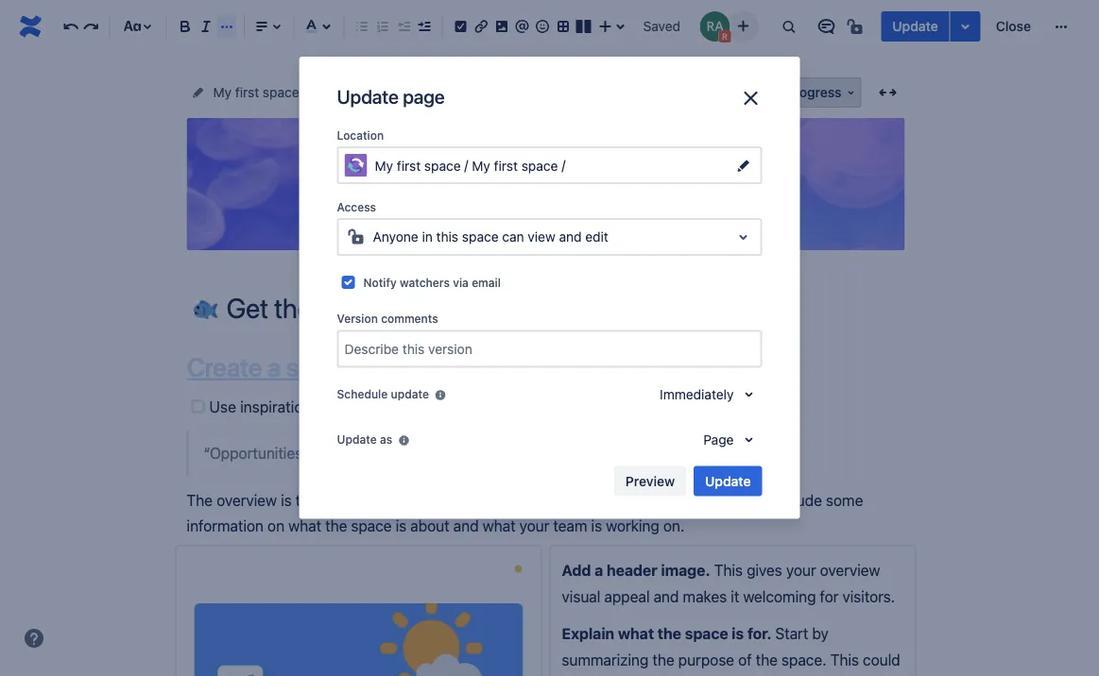 Task type: describe. For each thing, give the bounding box(es) containing it.
on.
[[663, 517, 685, 535]]

undo ⌘z image
[[59, 15, 82, 38]]

ruby anderson image
[[700, 11, 730, 42]]

content
[[322, 85, 371, 100]]

for.
[[747, 625, 772, 643]]

makes
[[683, 588, 727, 606]]

close publish modal image
[[740, 87, 762, 110]]

Main content area, start typing to enter text. text field
[[175, 352, 916, 677]]

0 vertical spatial page
[[403, 85, 445, 107]]

mention image
[[511, 15, 533, 38]]

create a stellar overview
[[187, 352, 461, 383]]

by
[[812, 625, 829, 643]]

on
[[268, 517, 285, 535]]

version comments
[[337, 312, 438, 326]]

space up purpose
[[685, 625, 728, 643]]

space left 'content' on the left
[[263, 85, 299, 100]]

first up can
[[494, 158, 518, 174]]

emoji image
[[531, 15, 554, 38]]

the overview is the first page visitors will see when they visit your space, so it helps to include some information on what the space is about and what your team is working on.
[[187, 491, 867, 535]]

saved
[[643, 18, 681, 34]]

toggle update as blog select image
[[738, 429, 760, 451]]

1 my first space from the left
[[213, 85, 299, 100]]

create
[[433, 445, 476, 463]]

bullet list ⌘⇧8 image
[[351, 15, 374, 38]]

0 horizontal spatial what
[[288, 517, 321, 535]]

my up "anyone in this space can view and edit" on the top of page
[[472, 158, 490, 174]]

link image
[[470, 15, 493, 38]]

space left can
[[462, 229, 499, 245]]

overview inside the overview is the first page visitors will see when they visit your space, so it helps to include some information on what the space is about and what your team is working on.
[[217, 491, 277, 509]]

"opportunities
[[204, 445, 302, 463]]

preview
[[626, 474, 675, 489]]

it inside this gives your overview visual appeal and makes it welcoming for visitors.
[[731, 588, 739, 606]]

page button
[[692, 425, 762, 455]]

they
[[536, 491, 565, 509]]

don't
[[306, 445, 342, 463]]

is down visitors
[[396, 517, 407, 535]]

some
[[826, 491, 863, 509]]

explain
[[562, 625, 614, 643]]

as
[[380, 433, 392, 447]]

update up location
[[337, 85, 399, 107]]

location
[[337, 129, 384, 142]]

move this page image
[[190, 85, 206, 100]]

overview for this gives your overview visual appeal and makes it welcoming for visitors.
[[820, 562, 880, 580]]

this gives your overview visual appeal and makes it welcoming for visitors.
[[562, 562, 895, 606]]

gives
[[747, 562, 782, 580]]

open image
[[732, 226, 755, 249]]

view
[[528, 229, 555, 245]]

redo ⌘⇧z image
[[80, 15, 102, 38]]

immediately button
[[649, 379, 762, 410]]

the right on
[[325, 517, 347, 535]]

first inside the overview is the first page visitors will see when they visit your space, so it helps to include some information on what the space is about and what your team is working on.
[[321, 491, 348, 509]]

see
[[467, 491, 491, 509]]

add image, video, or file image
[[490, 15, 513, 38]]

space.
[[782, 651, 826, 669]]

version
[[337, 312, 378, 326]]

to
[[756, 491, 769, 509]]

working
[[606, 517, 659, 535]]

happen,
[[345, 445, 400, 463]]

the up purpose
[[658, 625, 681, 643]]

use inspiration!
[[209, 398, 316, 416]]

when
[[495, 491, 532, 509]]

2 my first space link from the left
[[393, 81, 480, 104]]

schedule
[[337, 388, 388, 401]]

will
[[442, 491, 463, 509]]

in
[[422, 229, 433, 245]]

update as
[[337, 433, 392, 447]]

them."
[[479, 445, 523, 463]]

outdent ⇧tab image
[[392, 15, 415, 38]]

first down indent tab image
[[415, 85, 439, 100]]

notify watchers via email
[[363, 276, 501, 289]]

add
[[562, 562, 591, 580]]

action item image
[[449, 15, 472, 38]]

so
[[683, 491, 699, 509]]

use
[[209, 398, 236, 416]]

start by summarizing the purpose of the space. this coul
[[562, 625, 904, 677]]

notify
[[363, 276, 397, 289]]

the
[[187, 491, 213, 509]]

appeal
[[604, 588, 650, 606]]

close button
[[985, 11, 1043, 42]]

update up the helps
[[705, 474, 751, 489]]

helps
[[715, 491, 752, 509]]

is right team
[[591, 517, 602, 535]]

update left as
[[337, 433, 377, 447]]

first right move this page 'image'
[[235, 85, 259, 100]]

via
[[453, 276, 469, 289]]

can
[[502, 229, 524, 245]]



Task type: locate. For each thing, give the bounding box(es) containing it.
layouts image
[[572, 15, 595, 38]]

it inside the overview is the first page visitors will see when they visit your space, so it helps to include some information on what the space is about and what your team is working on.
[[703, 491, 711, 509]]

a for stellar
[[267, 352, 281, 383]]

this
[[436, 229, 459, 245]]

your up working
[[600, 491, 630, 509]]

Give this page a title text field
[[226, 293, 905, 324]]

1 horizontal spatial page
[[403, 85, 445, 107]]

first
[[235, 85, 259, 100], [415, 85, 439, 100], [397, 158, 421, 174], [494, 158, 518, 174], [321, 491, 348, 509]]

overview for create a stellar overview
[[360, 352, 461, 383]]

0 horizontal spatial /
[[464, 157, 468, 172]]

visitors.
[[843, 588, 895, 606]]

a right the add
[[595, 562, 603, 580]]

2 horizontal spatial and
[[654, 588, 679, 606]]

0 vertical spatial this
[[714, 562, 743, 580]]

team
[[553, 517, 587, 535]]

schedule update
[[337, 388, 429, 401]]

1 my first space link from the left
[[213, 81, 299, 104]]

email
[[472, 276, 501, 289]]

space inside the overview is the first page visitors will see when they visit your space, so it helps to include some information on what the space is about and what your team is working on.
[[351, 517, 392, 535]]

preview button
[[614, 466, 686, 497]]

inspiration!
[[240, 398, 316, 416]]

2 / from the left
[[562, 157, 566, 172]]

1 horizontal spatial /
[[562, 157, 566, 172]]

space up this
[[424, 158, 461, 174]]

this
[[714, 562, 743, 580], [830, 651, 859, 669]]

my first space link
[[213, 81, 299, 104], [393, 81, 480, 104]]

immediately
[[660, 387, 734, 402]]

2 my first space from the left
[[393, 85, 480, 100]]

your
[[600, 491, 630, 509], [519, 517, 549, 535], [786, 562, 816, 580]]

this right space.
[[830, 651, 859, 669]]

2 horizontal spatial your
[[786, 562, 816, 580]]

is left for. in the right of the page
[[732, 625, 744, 643]]

start
[[775, 625, 808, 643]]

my first space link down indent tab image
[[393, 81, 480, 104]]

page
[[403, 85, 445, 107], [352, 491, 385, 509]]

is
[[281, 491, 292, 509], [396, 517, 407, 535], [591, 517, 602, 535], [732, 625, 744, 643]]

your inside this gives your overview visual appeal and makes it welcoming for visitors.
[[786, 562, 816, 580]]

and for anyone in this space can view and edit
[[559, 229, 582, 245]]

first down update page
[[397, 158, 421, 174]]

about
[[410, 517, 449, 535]]

google button
[[318, 395, 393, 419]]

bold ⌘b image
[[174, 15, 197, 38]]

is up on
[[281, 491, 292, 509]]

purpose
[[678, 651, 734, 669]]

1 horizontal spatial update button
[[881, 11, 950, 42]]

my first space right move this page 'image'
[[213, 85, 299, 100]]

space down visitors
[[351, 517, 392, 535]]

0 horizontal spatial update button
[[694, 466, 762, 497]]

first down don't
[[321, 491, 348, 509]]

this inside this gives your overview visual appeal and makes it welcoming for visitors.
[[714, 562, 743, 580]]

my right move this page 'image'
[[213, 85, 232, 100]]

include
[[773, 491, 822, 509]]

visit
[[569, 491, 596, 509]]

0 horizontal spatial my first space
[[213, 85, 299, 100]]

what down when
[[483, 517, 516, 535]]

0 horizontal spatial a
[[267, 352, 281, 383]]

/
[[464, 157, 468, 172], [562, 157, 566, 172]]

1 horizontal spatial it
[[731, 588, 739, 606]]

1 vertical spatial a
[[595, 562, 603, 580]]

a for header
[[595, 562, 603, 580]]

my first space link right move this page 'image'
[[213, 81, 299, 104]]

explain what the space is for.
[[562, 625, 775, 643]]

it right "so"
[[703, 491, 711, 509]]

and down see
[[453, 517, 479, 535]]

watchers
[[400, 276, 450, 289]]

space
[[263, 85, 299, 100], [443, 85, 480, 100], [424, 158, 461, 174], [521, 158, 558, 174], [462, 229, 499, 245], [351, 517, 392, 535], [685, 625, 728, 643]]

1 vertical spatial page
[[352, 491, 385, 509]]

1 horizontal spatial my first space
[[393, 85, 480, 100]]

update
[[893, 18, 938, 34], [337, 85, 399, 107], [337, 433, 377, 447], [705, 474, 751, 489]]

overview up update
[[360, 352, 461, 383]]

overview
[[360, 352, 461, 383], [217, 491, 277, 509], [820, 562, 880, 580]]

0 vertical spatial and
[[559, 229, 582, 245]]

1 horizontal spatial your
[[600, 491, 630, 509]]

update button
[[881, 11, 950, 42], [694, 466, 762, 497]]

schedule your update for a future date. notifications will be sent when the page is updated image
[[433, 388, 448, 403]]

the down don't
[[296, 491, 317, 509]]

update button left "adjust update settings" 'icon'
[[881, 11, 950, 42]]

stellar
[[286, 352, 354, 383]]

0 horizontal spatial your
[[519, 517, 549, 535]]

2 vertical spatial overview
[[820, 562, 880, 580]]

the
[[296, 491, 317, 509], [325, 517, 347, 535], [658, 625, 681, 643], [653, 651, 674, 669], [756, 651, 778, 669]]

my down location
[[375, 158, 393, 174]]

adjust update settings image
[[954, 15, 977, 38]]

what down appeal
[[618, 625, 654, 643]]

your up welcoming
[[786, 562, 816, 580]]

close
[[996, 18, 1031, 34]]

2 horizontal spatial overview
[[820, 562, 880, 580]]

edit
[[585, 229, 609, 245]]

this up the makes
[[714, 562, 743, 580]]

"opportunities don't happen, you create them."
[[204, 445, 523, 463]]

your down they
[[519, 517, 549, 535]]

what
[[288, 517, 321, 535], [483, 517, 516, 535], [618, 625, 654, 643]]

1 horizontal spatial my first space link
[[393, 81, 480, 104]]

summarizing
[[562, 651, 649, 669]]

access
[[337, 200, 376, 214]]

edit page location image
[[732, 154, 755, 177]]

0 horizontal spatial overview
[[217, 491, 277, 509]]

anyone
[[373, 229, 418, 245]]

google
[[339, 398, 389, 416]]

update left "adjust update settings" 'icon'
[[893, 18, 938, 34]]

1 vertical spatial this
[[830, 651, 859, 669]]

and inside the overview is the first page visitors will see when they visit your space, so it helps to include some information on what the space is about and what your team is working on.
[[453, 517, 479, 535]]

1 vertical spatial and
[[453, 517, 479, 535]]

visitors
[[389, 491, 438, 509]]

1 horizontal spatial this
[[830, 651, 859, 669]]

0 horizontal spatial and
[[453, 517, 479, 535]]

my first space down indent tab image
[[393, 85, 480, 100]]

update page
[[337, 85, 445, 107]]

Version comments field
[[339, 332, 760, 366]]

indent tab image
[[413, 15, 435, 38]]

toggle schedule update dialog image
[[738, 383, 760, 406]]

you
[[404, 445, 429, 463]]

and
[[559, 229, 582, 245], [453, 517, 479, 535], [654, 588, 679, 606]]

1 vertical spatial your
[[519, 517, 549, 535]]

2 vertical spatial and
[[654, 588, 679, 606]]

and inside this gives your overview visual appeal and makes it welcoming for visitors.
[[654, 588, 679, 606]]

and down the "image."
[[654, 588, 679, 606]]

anyone in this space can view and edit
[[373, 229, 609, 245]]

image.
[[661, 562, 710, 580]]

overview up the 'information'
[[217, 491, 277, 509]]

1 vertical spatial update button
[[694, 466, 762, 497]]

page left visitors
[[352, 491, 385, 509]]

add a header image.
[[562, 562, 710, 580]]

update button down page popup button
[[694, 466, 762, 497]]

welcoming
[[743, 588, 816, 606]]

page down indent tab image
[[403, 85, 445, 107]]

0 vertical spatial overview
[[360, 352, 461, 383]]

space up view
[[521, 158, 558, 174]]

updating as a blog will move your content to the blog section of the selected space image
[[396, 433, 411, 448]]

the down explain what the space is for.
[[653, 651, 674, 669]]

comments
[[381, 312, 438, 326]]

0 horizontal spatial it
[[703, 491, 711, 509]]

overview up visitors.
[[820, 562, 880, 580]]

1 horizontal spatial what
[[483, 517, 516, 535]]

0 horizontal spatial page
[[352, 491, 385, 509]]

the right of
[[756, 651, 778, 669]]

and for this gives your overview visual appeal and makes it welcoming for visitors.
[[654, 588, 679, 606]]

of
[[738, 651, 752, 669]]

no restrictions image
[[845, 15, 868, 38]]

1 horizontal spatial overview
[[360, 352, 461, 383]]

it right the makes
[[731, 588, 739, 606]]

1 vertical spatial it
[[731, 588, 739, 606]]

this inside start by summarizing the purpose of the space. this coul
[[830, 651, 859, 669]]

create
[[187, 352, 262, 383]]

2 vertical spatial your
[[786, 562, 816, 580]]

italic ⌘i image
[[195, 15, 218, 38]]

0 vertical spatial a
[[267, 352, 281, 383]]

space down action item icon
[[443, 85, 480, 100]]

my first space / my first space /
[[375, 157, 569, 174]]

a
[[267, 352, 281, 383], [595, 562, 603, 580]]

table image
[[552, 15, 574, 38]]

numbered list ⌘⇧7 image
[[371, 15, 394, 38]]

overview inside this gives your overview visual appeal and makes it welcoming for visitors.
[[820, 562, 880, 580]]

and left edit
[[559, 229, 582, 245]]

0 vertical spatial your
[[600, 491, 630, 509]]

confluence image
[[15, 11, 45, 42]]

page
[[703, 432, 734, 448]]

my first space
[[213, 85, 299, 100], [393, 85, 480, 100]]

0 horizontal spatial this
[[714, 562, 743, 580]]

0 vertical spatial it
[[703, 491, 711, 509]]

what right on
[[288, 517, 321, 535]]

update
[[391, 388, 429, 401]]

information
[[187, 517, 264, 535]]

a up inspiration!
[[267, 352, 281, 383]]

0 vertical spatial update button
[[881, 11, 950, 42]]

space,
[[634, 491, 679, 509]]

1 / from the left
[[464, 157, 468, 172]]

make page full-width image
[[877, 81, 899, 104]]

page inside the overview is the first page visitors will see when they visit your space, so it helps to include some information on what the space is about and what your team is working on.
[[352, 491, 385, 509]]

for
[[820, 588, 839, 606]]

it
[[703, 491, 711, 509], [731, 588, 739, 606]]

header
[[607, 562, 658, 580]]

1 horizontal spatial and
[[559, 229, 582, 245]]

1 horizontal spatial a
[[595, 562, 603, 580]]

2 horizontal spatial what
[[618, 625, 654, 643]]

1 vertical spatial overview
[[217, 491, 277, 509]]

content link
[[322, 81, 371, 104]]

confluence image
[[15, 11, 45, 42]]

visual
[[562, 588, 601, 606]]

my right 'content' on the left
[[393, 85, 412, 100]]

0 horizontal spatial my first space link
[[213, 81, 299, 104]]



Task type: vqa. For each thing, say whether or not it's contained in the screenshot.
The Or
no



